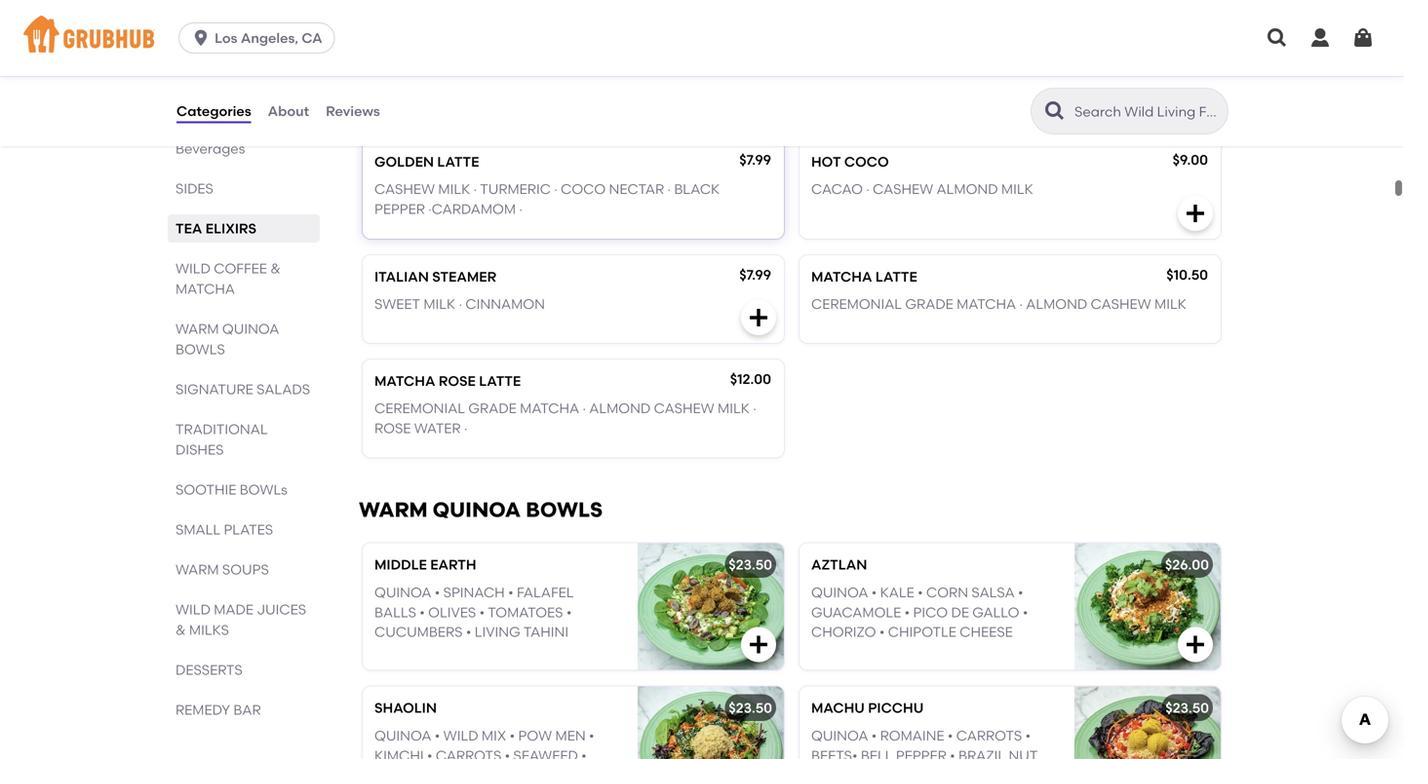 Task type: describe. For each thing, give the bounding box(es) containing it.
nectar
[[609, 181, 664, 198]]

black
[[674, 181, 720, 198]]

cashew inside ceremonial grade matcha · almond cashew milk · rose water ·
[[654, 400, 714, 417]]

cacao
[[811, 181, 863, 198]]

about button
[[267, 76, 310, 146]]

beets•
[[811, 748, 858, 760]]

quinoa • kale • corn salsa • guacamole • pico de gallo • chorizo • chipotle cheese
[[811, 585, 1028, 641]]

Search Wild Living Foods search field
[[1073, 102, 1222, 121]]

1 vertical spatial warm quinoa bowls
[[359, 498, 603, 523]]

remedy
[[176, 702, 230, 719]]

golden latte
[[374, 153, 479, 170]]

steamer
[[432, 268, 496, 285]]

salads
[[257, 381, 310, 398]]

small
[[176, 522, 220, 538]]

wild coffee & matcha
[[176, 260, 281, 297]]

traditional
[[176, 421, 268, 438]]

los angeles, ca
[[215, 30, 322, 46]]

milks
[[189, 622, 229, 639]]

cinnamon
[[466, 296, 545, 313]]

brazil
[[958, 748, 1005, 760]]

1 vertical spatial warm
[[359, 498, 428, 523]]

0 vertical spatial almond
[[937, 181, 998, 198]]

beverages
[[176, 140, 245, 157]]

svg image for $7.99
[[747, 306, 770, 329]]

cacao · cashew almond milk
[[811, 181, 1033, 198]]

chai latte
[[811, 58, 892, 75]]

shaolin
[[374, 700, 437, 717]]

carrots inside the quinoa • romaine • carrots • beets• bell pepper • brazil nu
[[956, 728, 1022, 744]]

desserts
[[176, 662, 243, 679]]

tea
[[176, 220, 202, 237]]

matcha rose latte
[[374, 373, 521, 389]]

ceremonial grade matcha · almond cashew milk
[[811, 296, 1187, 313]]

blue
[[374, 58, 410, 75]]

mushroom
[[413, 58, 498, 75]]

2 vertical spatial svg image
[[747, 633, 770, 657]]

bowls inside warm quinoa bowls
[[176, 341, 225, 358]]

spinach
[[443, 585, 505, 601]]

chorizo
[[811, 624, 876, 641]]

ceremonial grade matcha · almond cashew milk · rose water ·
[[374, 400, 756, 437]]

$26.00
[[1165, 557, 1209, 574]]

svg image inside the los angeles, ca button
[[191, 28, 211, 48]]

blue mushroom latte
[[374, 58, 543, 75]]

almond for $12.00
[[589, 400, 651, 417]]

·cardamom
[[428, 201, 516, 217]]

wild made juices & milks
[[176, 602, 306, 639]]

tahini
[[523, 624, 569, 641]]

sweet milk · cinnamon
[[374, 296, 545, 313]]

soothie
[[176, 482, 236, 498]]

cheese
[[960, 624, 1013, 641]]

matcha inside ceremonial grade matcha · almond cashew milk · rose water ·
[[520, 400, 579, 417]]

1 horizontal spatial bowls
[[526, 498, 603, 523]]

latte up ceremonial grade matcha · almond cashew milk · rose water ·
[[479, 373, 521, 389]]

coffee
[[214, 260, 267, 277]]

tea elixirs
[[176, 220, 257, 237]]

carrots inside quinoa • wild mix • pow men • kimchi • carrots • seaweed
[[436, 748, 501, 760]]

quinoa inside warm quinoa bowls
[[222, 321, 279, 337]]

quinoa • wild mix • pow men • kimchi • carrots • seaweed 
[[374, 728, 594, 760]]

& inside wild coffee & matcha
[[270, 260, 281, 277]]

dishes
[[176, 442, 224, 458]]

quinoa for aztlan
[[811, 585, 868, 601]]

corn
[[926, 585, 968, 601]]

small plates
[[176, 522, 273, 538]]

men
[[555, 728, 586, 744]]

wild for &
[[176, 602, 211, 618]]

reviews button
[[325, 76, 381, 146]]

middle earth image
[[638, 544, 784, 671]]

hot coco
[[811, 153, 889, 170]]

sides
[[176, 180, 213, 197]]

$12.00
[[730, 371, 771, 387]]

chai
[[811, 58, 847, 75]]

middle earth
[[374, 557, 476, 574]]

wild for matcha
[[176, 260, 211, 277]]

bowls
[[240, 482, 287, 498]]

aztlan
[[811, 557, 867, 574]]

turmeric
[[480, 181, 551, 198]]

rose inside ceremonial grade matcha · almond cashew milk · rose water ·
[[374, 420, 411, 437]]

& inside wild made juices & milks
[[176, 622, 186, 639]]

kimchi
[[374, 748, 424, 760]]

bell
[[861, 748, 893, 760]]

plates
[[224, 522, 273, 538]]

ceremonial for rose
[[374, 400, 465, 417]]

quinoa for shaolin
[[374, 728, 431, 744]]

signature salads
[[176, 381, 310, 398]]

aztlan image
[[1075, 544, 1221, 671]]

about
[[268, 103, 309, 119]]

categories
[[176, 103, 251, 119]]

quinoa for machu picchu
[[811, 728, 868, 744]]

latte for matcha latte
[[875, 268, 917, 285]]

golden
[[374, 153, 434, 170]]

romaine
[[880, 728, 944, 744]]

quinoa • spinach • falafel balls • olives • tomatoes • cucumbers • living tahini
[[374, 585, 574, 641]]

water
[[414, 420, 461, 437]]



Task type: vqa. For each thing, say whether or not it's contained in the screenshot.
the topmost (4)
no



Task type: locate. For each thing, give the bounding box(es) containing it.
1 horizontal spatial warm quinoa bowls
[[359, 498, 603, 523]]

quinoa inside quinoa • spinach • falafel balls • olives • tomatoes • cucumbers • living tahini
[[374, 585, 431, 601]]

categories button
[[176, 76, 252, 146]]

quinoa up 'beets•'
[[811, 728, 868, 744]]

1 horizontal spatial coco
[[844, 153, 889, 170]]

cashew
[[374, 181, 435, 198], [873, 181, 933, 198], [1091, 296, 1151, 313], [654, 400, 714, 417]]

grade for latte
[[905, 296, 953, 313]]

1 horizontal spatial carrots
[[956, 728, 1022, 744]]

wild inside quinoa • wild mix • pow men • kimchi • carrots • seaweed
[[443, 728, 478, 744]]

•
[[435, 585, 440, 601], [508, 585, 513, 601], [872, 585, 877, 601], [918, 585, 923, 601], [1018, 585, 1023, 601], [420, 604, 425, 621], [479, 604, 485, 621], [566, 604, 572, 621], [905, 604, 910, 621], [1023, 604, 1028, 621], [466, 624, 471, 641], [879, 624, 885, 641], [435, 728, 440, 744], [510, 728, 515, 744], [589, 728, 594, 744], [872, 728, 877, 744], [948, 728, 953, 744], [1025, 728, 1031, 744], [427, 748, 432, 760], [505, 748, 510, 760], [950, 748, 955, 760]]

olives
[[428, 604, 476, 621]]

machu
[[811, 700, 865, 717]]

ceremonial
[[811, 296, 902, 313], [374, 400, 465, 417]]

pow
[[518, 728, 552, 744]]

·
[[474, 181, 477, 198], [554, 181, 558, 198], [667, 181, 671, 198], [866, 181, 870, 198], [519, 201, 522, 217], [459, 296, 462, 313], [1019, 296, 1023, 313], [583, 400, 586, 417], [753, 400, 756, 417], [464, 420, 467, 437]]

search icon image
[[1043, 99, 1067, 123]]

salsa
[[972, 585, 1015, 601]]

quinoa up kimchi
[[374, 728, 431, 744]]

machu picchu
[[811, 700, 924, 717]]

almond
[[937, 181, 998, 198], [1026, 296, 1087, 313], [589, 400, 651, 417]]

carrots up brazil in the right of the page
[[956, 728, 1022, 744]]

warm quinoa bowls up earth
[[359, 498, 603, 523]]

almond inside ceremonial grade matcha · almond cashew milk · rose water ·
[[589, 400, 651, 417]]

living
[[475, 624, 520, 641]]

soups
[[222, 562, 269, 578]]

quinoa • romaine • carrots • beets• bell pepper • brazil nu
[[811, 728, 1038, 760]]

2 vertical spatial wild
[[443, 728, 478, 744]]

middle
[[374, 557, 427, 574]]

picchu
[[868, 700, 924, 717]]

elixirs
[[206, 220, 257, 237]]

ca
[[302, 30, 322, 46]]

cashew milk · turmeric · coco nectar ·  black pepper ·cardamom ·
[[374, 181, 720, 217]]

0 vertical spatial grade
[[905, 296, 953, 313]]

& left milks
[[176, 622, 186, 639]]

coco up cacao
[[844, 153, 889, 170]]

warm soups
[[176, 562, 269, 578]]

cucumbers
[[374, 624, 463, 641]]

warm down wild coffee & matcha on the top left of the page
[[176, 321, 219, 337]]

$10.50
[[1166, 266, 1208, 283]]

0 horizontal spatial coco
[[561, 181, 606, 198]]

$23.50 for quinoa • spinach • falafel balls • olives • tomatoes • cucumbers • living tahini
[[729, 557, 772, 574]]

1 vertical spatial ceremonial
[[374, 400, 465, 417]]

sweet
[[374, 296, 420, 313]]

warm quinoa bowls
[[176, 321, 279, 358], [359, 498, 603, 523]]

wild up milks
[[176, 602, 211, 618]]

1 vertical spatial pepper
[[896, 748, 947, 760]]

0 vertical spatial warm quinoa bowls
[[176, 321, 279, 358]]

angeles,
[[241, 30, 298, 46]]

0 horizontal spatial almond
[[589, 400, 651, 417]]

ceremonial up water
[[374, 400, 465, 417]]

svg image left the chorizo
[[747, 633, 770, 657]]

0 vertical spatial &
[[270, 260, 281, 277]]

latte
[[501, 58, 543, 75], [850, 58, 892, 75], [437, 153, 479, 170], [875, 268, 917, 285], [479, 373, 521, 389]]

matcha latte
[[811, 268, 917, 285]]

wild left mix
[[443, 728, 478, 744]]

$23.50 for quinoa • romaine • carrots • beets• bell pepper • brazil nu
[[1165, 700, 1209, 717]]

1 vertical spatial almond
[[1026, 296, 1087, 313]]

latte for golden latte
[[437, 153, 479, 170]]

tomatoes
[[488, 604, 563, 621]]

grade inside ceremonial grade matcha · almond cashew milk · rose water ·
[[468, 400, 517, 417]]

quinoa for middle earth
[[374, 585, 431, 601]]

wild inside wild coffee & matcha
[[176, 260, 211, 277]]

quinoa up balls
[[374, 585, 431, 601]]

warm inside warm quinoa bowls
[[176, 321, 219, 337]]

chai latte button
[[800, 45, 1221, 124]]

signature
[[176, 381, 253, 398]]

warm
[[176, 321, 219, 337], [359, 498, 428, 523], [176, 562, 219, 578]]

1 horizontal spatial rose
[[439, 373, 476, 389]]

1 $7.99 from the top
[[739, 152, 771, 168]]

0 vertical spatial rose
[[439, 373, 476, 389]]

0 horizontal spatial &
[[176, 622, 186, 639]]

svg image for $9.00
[[1184, 202, 1207, 225]]

0 vertical spatial ceremonial
[[811, 296, 902, 313]]

milk inside ceremonial grade matcha · almond cashew milk · rose water ·
[[718, 400, 750, 417]]

grade down matcha latte
[[905, 296, 953, 313]]

0 horizontal spatial rose
[[374, 420, 411, 437]]

de
[[951, 604, 969, 621]]

quinoa up earth
[[433, 498, 521, 523]]

grade down matcha rose latte
[[468, 400, 517, 417]]

& right coffee
[[270, 260, 281, 277]]

0 horizontal spatial ceremonial
[[374, 400, 465, 417]]

cashew inside "cashew milk · turmeric · coco nectar ·  black pepper ·cardamom ·"
[[374, 181, 435, 198]]

warm quinoa bowls up signature
[[176, 321, 279, 358]]

wild down tea
[[176, 260, 211, 277]]

quinoa inside the quinoa • romaine • carrots • beets• bell pepper • brazil nu
[[811, 728, 868, 744]]

warm down small
[[176, 562, 219, 578]]

coco left nectar
[[561, 181, 606, 198]]

ceremonial for latte
[[811, 296, 902, 313]]

bar
[[233, 702, 261, 719]]

falafel
[[517, 585, 574, 601]]

coco
[[844, 153, 889, 170], [561, 181, 606, 198]]

1 vertical spatial coco
[[561, 181, 606, 198]]

1 vertical spatial wild
[[176, 602, 211, 618]]

1 horizontal spatial grade
[[905, 296, 953, 313]]

remedy bar
[[176, 702, 261, 719]]

ceremonial down matcha latte
[[811, 296, 902, 313]]

latte for chai latte
[[850, 58, 892, 75]]

almond for $10.50
[[1026, 296, 1087, 313]]

quinoa inside quinoa • wild mix • pow men • kimchi • carrots • seaweed
[[374, 728, 431, 744]]

0 horizontal spatial grade
[[468, 400, 517, 417]]

hot
[[811, 153, 841, 170]]

$9.00
[[1173, 152, 1208, 168]]

1 vertical spatial rose
[[374, 420, 411, 437]]

matcha inside wild coffee & matcha
[[176, 281, 235, 297]]

$23.50 for quinoa • wild mix • pow men • kimchi • carrots • seaweed 
[[729, 700, 772, 717]]

0 vertical spatial bowls
[[176, 341, 225, 358]]

0 vertical spatial carrots
[[956, 728, 1022, 744]]

soothie bowls
[[176, 482, 287, 498]]

0 vertical spatial $7.99
[[739, 152, 771, 168]]

0 horizontal spatial warm quinoa bowls
[[176, 321, 279, 358]]

1 vertical spatial svg image
[[747, 306, 770, 329]]

warm up middle
[[359, 498, 428, 523]]

milk inside "cashew milk · turmeric · coco nectar ·  black pepper ·cardamom ·"
[[438, 181, 470, 198]]

shaolin image
[[638, 687, 784, 760]]

$23.50
[[729, 557, 772, 574], [729, 700, 772, 717], [1165, 700, 1209, 717]]

1 horizontal spatial pepper
[[896, 748, 947, 760]]

latte up ·cardamom
[[437, 153, 479, 170]]

grade
[[905, 296, 953, 313], [468, 400, 517, 417]]

pepper down romaine
[[896, 748, 947, 760]]

2 vertical spatial warm
[[176, 562, 219, 578]]

wild inside wild made juices & milks
[[176, 602, 211, 618]]

chipotle
[[888, 624, 956, 641]]

grade for rose
[[468, 400, 517, 417]]

1 vertical spatial grade
[[468, 400, 517, 417]]

carrots down mix
[[436, 748, 501, 760]]

ceremonial inside ceremonial grade matcha · almond cashew milk · rose water ·
[[374, 400, 465, 417]]

$7.99
[[739, 152, 771, 168], [739, 266, 771, 283]]

0 vertical spatial warm
[[176, 321, 219, 337]]

bowls up falafel
[[526, 498, 603, 523]]

kale
[[880, 585, 914, 601]]

balls
[[374, 604, 416, 621]]

2 $7.99 from the top
[[739, 266, 771, 283]]

1 vertical spatial $7.99
[[739, 266, 771, 283]]

&
[[270, 260, 281, 277], [176, 622, 186, 639]]

latte right mushroom
[[501, 58, 543, 75]]

carrots
[[956, 728, 1022, 744], [436, 748, 501, 760]]

bowls up signature
[[176, 341, 225, 358]]

0 horizontal spatial carrots
[[436, 748, 501, 760]]

juices
[[257, 602, 306, 618]]

latte down the cacao · cashew almond milk
[[875, 268, 917, 285]]

1 horizontal spatial almond
[[937, 181, 998, 198]]

quinoa inside quinoa • kale • corn salsa • guacamole • pico de gallo • chorizo • chipotle cheese
[[811, 585, 868, 601]]

0 vertical spatial svg image
[[1184, 202, 1207, 225]]

mix
[[482, 728, 506, 744]]

0 horizontal spatial bowls
[[176, 341, 225, 358]]

rose left water
[[374, 420, 411, 437]]

gallo
[[972, 604, 1019, 621]]

matcha
[[811, 268, 872, 285], [176, 281, 235, 297], [957, 296, 1016, 313], [374, 373, 435, 389], [520, 400, 579, 417]]

los
[[215, 30, 237, 46]]

$7.99 for cashew milk · turmeric · coco nectar ·  black pepper ·cardamom ·
[[739, 152, 771, 168]]

svg image down '$9.00'
[[1184, 202, 1207, 225]]

made
[[214, 602, 254, 618]]

machu picchu image
[[1075, 687, 1221, 760]]

italian steamer
[[374, 268, 496, 285]]

2 horizontal spatial almond
[[1026, 296, 1087, 313]]

main navigation navigation
[[0, 0, 1404, 76]]

0 vertical spatial coco
[[844, 153, 889, 170]]

los angeles, ca button
[[179, 22, 343, 54]]

latte right chai
[[850, 58, 892, 75]]

seaweed
[[513, 748, 578, 760]]

1 vertical spatial carrots
[[436, 748, 501, 760]]

pico
[[913, 604, 948, 621]]

rose
[[439, 373, 476, 389], [374, 420, 411, 437]]

guacamole
[[811, 604, 901, 621]]

pepper down golden
[[374, 201, 425, 217]]

svg image up $12.00
[[747, 306, 770, 329]]

pepper inside the quinoa • romaine • carrots • beets• bell pepper • brazil nu
[[896, 748, 947, 760]]

0 horizontal spatial pepper
[[374, 201, 425, 217]]

quinoa
[[222, 321, 279, 337], [433, 498, 521, 523], [374, 585, 431, 601], [811, 585, 868, 601], [374, 728, 431, 744], [811, 728, 868, 744]]

quinoa up guacamole
[[811, 585, 868, 601]]

coco inside "cashew milk · turmeric · coco nectar ·  black pepper ·cardamom ·"
[[561, 181, 606, 198]]

quinoa down wild coffee & matcha on the top left of the page
[[222, 321, 279, 337]]

svg image
[[1184, 202, 1207, 225], [747, 306, 770, 329], [747, 633, 770, 657]]

traditional dishes
[[176, 421, 268, 458]]

1 vertical spatial &
[[176, 622, 186, 639]]

1 horizontal spatial &
[[270, 260, 281, 277]]

svg image
[[1266, 26, 1289, 50], [1309, 26, 1332, 50], [1351, 26, 1375, 50], [191, 28, 211, 48], [1184, 633, 1207, 657]]

1 horizontal spatial ceremonial
[[811, 296, 902, 313]]

blue mushroom latte button
[[363, 45, 784, 124]]

0 vertical spatial pepper
[[374, 201, 425, 217]]

rose up water
[[439, 373, 476, 389]]

2 vertical spatial almond
[[589, 400, 651, 417]]

$7.99 for sweet milk · cinnamon
[[739, 266, 771, 283]]

0 vertical spatial wild
[[176, 260, 211, 277]]

1 vertical spatial bowls
[[526, 498, 603, 523]]

pepper inside "cashew milk · turmeric · coco nectar ·  black pepper ·cardamom ·"
[[374, 201, 425, 217]]



